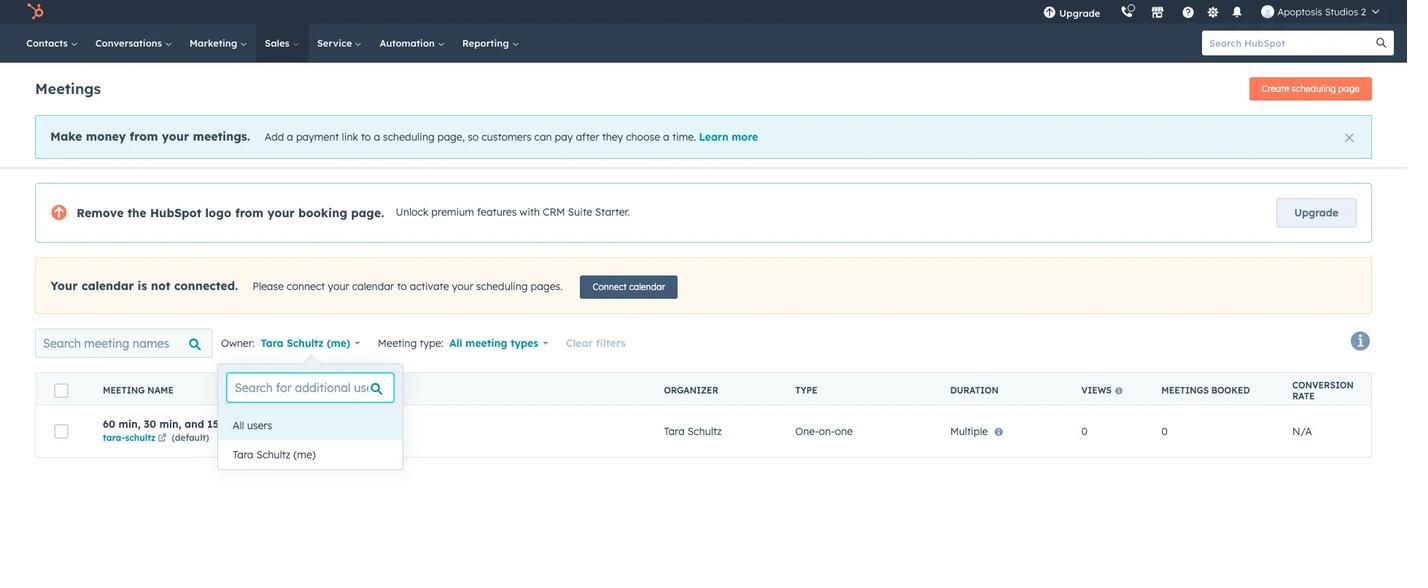 Task type: locate. For each thing, give the bounding box(es) containing it.
create scheduling page button
[[1250, 77, 1372, 101]]

2 vertical spatial scheduling
[[476, 280, 528, 293]]

marketplaces image
[[1152, 7, 1165, 20]]

tara down organizer at the bottom of the page
[[664, 425, 685, 438]]

premium
[[431, 206, 474, 219]]

tara schultz (me) inside button
[[233, 449, 316, 462]]

1 min, from the left
[[119, 418, 141, 431]]

menu item
[[1111, 0, 1114, 23]]

min, up tara-schultz in the left bottom of the page
[[119, 418, 141, 431]]

after
[[576, 131, 600, 144]]

0 vertical spatial meetings
[[35, 79, 101, 97]]

all right "type:"
[[449, 337, 462, 350]]

your
[[162, 129, 189, 144], [267, 206, 295, 220], [328, 280, 349, 293], [452, 280, 473, 293]]

0 horizontal spatial meeting
[[103, 385, 145, 396]]

0 horizontal spatial from
[[130, 129, 158, 144]]

tara-
[[103, 432, 125, 443]]

starter.
[[595, 206, 630, 219]]

meeting left types
[[466, 337, 508, 350]]

tara right owner:
[[261, 337, 284, 350]]

schultz down users
[[256, 449, 291, 462]]

15
[[207, 418, 219, 431]]

0 vertical spatial schultz
[[287, 337, 324, 350]]

tara schultz (me) inside dropdown button
[[261, 337, 350, 350]]

1 horizontal spatial all
[[449, 337, 462, 350]]

to left activate
[[397, 280, 407, 293]]

meeting
[[466, 337, 508, 350], [244, 418, 286, 431]]

1 horizontal spatial upgrade
[[1295, 206, 1339, 220]]

1 vertical spatial meetings
[[1162, 385, 1209, 396]]

upgrade image
[[1044, 7, 1057, 20]]

upgrade link
[[1277, 198, 1357, 228]]

suite
[[568, 206, 592, 219]]

meetings down contacts link
[[35, 79, 101, 97]]

calendar
[[81, 278, 134, 293], [352, 280, 394, 293], [629, 282, 665, 293]]

1 vertical spatial from
[[235, 206, 264, 220]]

scheduling left page
[[1292, 83, 1336, 94]]

your calendar is not connected.
[[50, 278, 238, 293]]

1 vertical spatial scheduling
[[383, 131, 435, 144]]

types
[[511, 337, 539, 350]]

1 vertical spatial meeting
[[103, 385, 145, 396]]

please connect your calendar to activate your scheduling pages.
[[253, 280, 563, 293]]

your
[[50, 278, 78, 293]]

your left 'meetings.'
[[162, 129, 189, 144]]

2 horizontal spatial calendar
[[629, 282, 665, 293]]

0 horizontal spatial meetings
[[35, 79, 101, 97]]

all for all users
[[233, 420, 244, 433]]

meeting
[[378, 337, 417, 350], [103, 385, 145, 396]]

calendar left is
[[81, 278, 134, 293]]

(me) down all users button
[[293, 449, 316, 462]]

calendar inside connect calendar button
[[629, 282, 665, 293]]

(me)
[[327, 337, 350, 350], [293, 449, 316, 462]]

2 0 from the left
[[1162, 425, 1168, 438]]

meeting right min
[[244, 418, 286, 431]]

scheduling left 'pages.'
[[476, 280, 528, 293]]

tara schultz (me) down users
[[233, 449, 316, 462]]

views
[[1082, 385, 1112, 396]]

your right activate
[[452, 280, 473, 293]]

organizer
[[664, 385, 719, 396]]

rate
[[1293, 391, 1315, 402]]

1 horizontal spatial from
[[235, 206, 264, 220]]

tara down the all users
[[233, 449, 254, 462]]

1 vertical spatial to
[[397, 280, 407, 293]]

please
[[253, 280, 284, 293]]

link opens in a new window image
[[158, 432, 167, 445]]

booking
[[298, 206, 347, 220]]

your inside alert
[[162, 129, 189, 144]]

tara schultz (me) up search for additional users search field
[[261, 337, 350, 350]]

1 0 from the left
[[1082, 425, 1088, 438]]

activate
[[410, 280, 449, 293]]

to inside make money from your meetings. alert
[[361, 131, 371, 144]]

2 vertical spatial schultz
[[256, 449, 291, 462]]

all inside popup button
[[449, 337, 462, 350]]

calling icon button
[[1115, 2, 1140, 21]]

notifications button
[[1225, 0, 1250, 23]]

meetings
[[35, 79, 101, 97], [1162, 385, 1209, 396]]

from right logo at left top
[[235, 206, 264, 220]]

link opens in a new window image
[[158, 434, 167, 443]]

0 horizontal spatial min,
[[119, 418, 141, 431]]

0 horizontal spatial all
[[233, 420, 244, 433]]

2 horizontal spatial scheduling
[[1292, 83, 1336, 94]]

from right money
[[130, 129, 158, 144]]

scheduling
[[1292, 83, 1336, 94], [383, 131, 435, 144], [476, 280, 528, 293]]

connect
[[287, 280, 325, 293]]

calendar right connect
[[629, 282, 665, 293]]

schultz
[[287, 337, 324, 350], [688, 425, 722, 438], [256, 449, 291, 462]]

0 down "meetings booked" at the right of the page
[[1162, 425, 1168, 438]]

0 vertical spatial scheduling
[[1292, 83, 1336, 94]]

scheduling left page, on the left
[[383, 131, 435, 144]]

conversion
[[1293, 380, 1354, 391]]

meeting left name
[[103, 385, 145, 396]]

1 vertical spatial all
[[233, 420, 244, 433]]

2 min, from the left
[[159, 418, 181, 431]]

choose
[[626, 131, 660, 144]]

meetings for meetings
[[35, 79, 101, 97]]

1 vertical spatial tara schultz (me)
[[233, 449, 316, 462]]

add a payment link to a scheduling page, so customers can pay after they choose a time. learn more
[[265, 131, 758, 144]]

hubspot image
[[26, 3, 44, 20]]

0 horizontal spatial to
[[361, 131, 371, 144]]

meeting left "type:"
[[378, 337, 417, 350]]

n/a
[[1293, 425, 1312, 438]]

tara inside dropdown button
[[261, 337, 284, 350]]

a right add on the left top of page
[[287, 131, 293, 144]]

notifications image
[[1231, 7, 1244, 20]]

all inside button
[[233, 420, 244, 433]]

logo
[[205, 206, 231, 220]]

the
[[127, 206, 146, 220]]

0 vertical spatial meeting
[[466, 337, 508, 350]]

min, up link opens in a new window icon in the left of the page
[[159, 418, 181, 431]]

one-on-one
[[795, 425, 853, 438]]

meetings left the booked
[[1162, 385, 1209, 396]]

1 horizontal spatial meeting
[[378, 337, 417, 350]]

so
[[468, 131, 479, 144]]

0
[[1082, 425, 1088, 438], [1162, 425, 1168, 438]]

meeting type:
[[378, 337, 444, 350]]

0 vertical spatial tara schultz (me)
[[261, 337, 350, 350]]

a left the time.
[[663, 131, 670, 144]]

1 vertical spatial upgrade
[[1295, 206, 1339, 220]]

add
[[265, 131, 284, 144]]

unlock
[[396, 206, 429, 219]]

connected.
[[174, 278, 238, 293]]

list box
[[218, 412, 403, 470]]

from inside alert
[[130, 129, 158, 144]]

min
[[222, 418, 241, 431]]

calendar for your
[[81, 278, 134, 293]]

tara
[[261, 337, 284, 350], [664, 425, 685, 438], [233, 449, 254, 462]]

a right link
[[374, 131, 380, 144]]

0 vertical spatial tara
[[261, 337, 284, 350]]

1 vertical spatial tara
[[664, 425, 685, 438]]

conversations link
[[87, 23, 181, 63]]

0 horizontal spatial (me)
[[293, 449, 316, 462]]

all meeting types button
[[449, 333, 549, 354]]

(me) up search for additional users search field
[[327, 337, 350, 350]]

1 horizontal spatial 0
[[1162, 425, 1168, 438]]

contacts link
[[18, 23, 87, 63]]

meetings inside banner
[[35, 79, 101, 97]]

features
[[477, 206, 517, 219]]

menu
[[1033, 0, 1390, 23]]

0 horizontal spatial a
[[287, 131, 293, 144]]

link
[[342, 131, 358, 144]]

schultz down organizer at the bottom of the page
[[688, 425, 722, 438]]

0 horizontal spatial scheduling
[[383, 131, 435, 144]]

meeting for meeting name
[[103, 385, 145, 396]]

1 horizontal spatial meetings
[[1162, 385, 1209, 396]]

calendar left activate
[[352, 280, 394, 293]]

1 horizontal spatial meeting
[[466, 337, 508, 350]]

1 horizontal spatial min,
[[159, 418, 181, 431]]

scheduling inside make money from your meetings. alert
[[383, 131, 435, 144]]

type:
[[420, 337, 444, 350]]

2 vertical spatial tara
[[233, 449, 254, 462]]

0 horizontal spatial meeting
[[244, 418, 286, 431]]

1 horizontal spatial tara
[[261, 337, 284, 350]]

1 horizontal spatial (me)
[[327, 337, 350, 350]]

2 horizontal spatial tara
[[664, 425, 685, 438]]

0 vertical spatial upgrade
[[1060, 7, 1101, 19]]

1 horizontal spatial to
[[397, 280, 407, 293]]

create scheduling page
[[1262, 83, 1360, 94]]

remove the hubspot logo from your booking page.
[[77, 206, 384, 220]]

hubspot link
[[18, 3, 55, 20]]

1 horizontal spatial a
[[374, 131, 380, 144]]

tara inside button
[[233, 449, 254, 462]]

min,
[[119, 418, 141, 431], [159, 418, 181, 431]]

0 vertical spatial meeting
[[378, 337, 417, 350]]

0 vertical spatial (me)
[[327, 337, 350, 350]]

a
[[287, 131, 293, 144], [374, 131, 380, 144], [663, 131, 670, 144]]

0 vertical spatial from
[[130, 129, 158, 144]]

(default) button
[[172, 431, 209, 445]]

make
[[50, 129, 82, 144]]

users
[[247, 420, 272, 433]]

2 horizontal spatial a
[[663, 131, 670, 144]]

calling icon image
[[1121, 6, 1134, 19]]

0 horizontal spatial calendar
[[81, 278, 134, 293]]

and
[[185, 418, 204, 431]]

schultz up search for additional users search field
[[287, 337, 324, 350]]

meetings booked
[[1162, 385, 1250, 396]]

0 vertical spatial to
[[361, 131, 371, 144]]

sales
[[265, 37, 292, 49]]

1 vertical spatial (me)
[[293, 449, 316, 462]]

0 vertical spatial all
[[449, 337, 462, 350]]

0 horizontal spatial 0
[[1082, 425, 1088, 438]]

0 horizontal spatial tara
[[233, 449, 254, 462]]

all left users
[[233, 420, 244, 433]]

all
[[449, 337, 462, 350], [233, 420, 244, 433]]

0 down views on the right
[[1082, 425, 1088, 438]]

Search for additional users search field
[[227, 374, 394, 403]]

marketing
[[190, 37, 240, 49]]

to right link
[[361, 131, 371, 144]]

multiple
[[950, 425, 988, 438]]

menu containing apoptosis studios 2
[[1033, 0, 1390, 23]]



Task type: vqa. For each thing, say whether or not it's contained in the screenshot.
"MIN"
yes



Task type: describe. For each thing, give the bounding box(es) containing it.
tara schultz (me) button
[[261, 333, 360, 354]]

1 vertical spatial meeting
[[244, 418, 286, 431]]

marketplaces button
[[1143, 0, 1174, 23]]

one
[[835, 425, 853, 438]]

not
[[151, 278, 170, 293]]

tara-schultz link
[[103, 432, 169, 445]]

page section element
[[0, 63, 1407, 168]]

clear
[[566, 337, 593, 350]]

settings image
[[1207, 6, 1220, 19]]

calendar for connect
[[629, 282, 665, 293]]

schultz
[[125, 432, 156, 443]]

Search HubSpot search field
[[1202, 31, 1381, 55]]

60
[[103, 418, 115, 431]]

on-
[[819, 425, 835, 438]]

customers
[[482, 131, 532, 144]]

make money from your meetings. alert
[[35, 115, 1372, 159]]

contacts
[[26, 37, 71, 49]]

schultz inside dropdown button
[[287, 337, 324, 350]]

Search meeting names search field
[[35, 329, 212, 358]]

help image
[[1182, 7, 1195, 20]]

1 horizontal spatial calendar
[[352, 280, 394, 293]]

meeting inside popup button
[[466, 337, 508, 350]]

learn
[[699, 131, 729, 144]]

all meeting types
[[449, 337, 539, 350]]

meetings for meetings booked
[[1162, 385, 1209, 396]]

all users button
[[218, 412, 403, 441]]

they
[[602, 131, 623, 144]]

make money from your meetings.
[[50, 129, 250, 144]]

payment
[[296, 131, 339, 144]]

can
[[534, 131, 552, 144]]

with
[[520, 206, 540, 219]]

create
[[1262, 83, 1290, 94]]

filters
[[596, 337, 626, 350]]

crm
[[543, 206, 565, 219]]

learn more link
[[699, 131, 758, 144]]

automation link
[[371, 23, 454, 63]]

all users
[[233, 420, 272, 433]]

pages.
[[531, 280, 563, 293]]

to for calendar
[[397, 280, 407, 293]]

tara schultz
[[664, 425, 722, 438]]

list box containing all users
[[218, 412, 403, 470]]

hubspot
[[150, 206, 202, 220]]

apoptosis studios 2
[[1278, 6, 1367, 18]]

booked
[[1212, 385, 1250, 396]]

tara schultz image
[[1262, 5, 1275, 18]]

to for link
[[361, 131, 371, 144]]

tara schultz (me) button
[[218, 441, 403, 470]]

1 vertical spatial schultz
[[688, 425, 722, 438]]

search image
[[1377, 38, 1387, 48]]

all for all meeting types
[[449, 337, 462, 350]]

service link
[[308, 23, 371, 63]]

(me) inside button
[[293, 449, 316, 462]]

schultz inside button
[[256, 449, 291, 462]]

sales link
[[256, 23, 308, 63]]

1 horizontal spatial scheduling
[[476, 280, 528, 293]]

meetings banner
[[35, 73, 1372, 101]]

your left booking
[[267, 206, 295, 220]]

pay
[[555, 131, 573, 144]]

apoptosis studios 2 button
[[1253, 0, 1388, 23]]

automation
[[380, 37, 438, 49]]

studios
[[1325, 6, 1359, 18]]

meeting name
[[103, 385, 174, 396]]

connect
[[593, 282, 627, 293]]

unlock premium features with crm suite starter.
[[396, 206, 630, 219]]

tara-schultz
[[103, 432, 156, 443]]

(default)
[[172, 432, 209, 443]]

your right connect
[[328, 280, 349, 293]]

owner:
[[221, 337, 255, 350]]

money
[[86, 129, 126, 144]]

duration
[[950, 385, 999, 396]]

marketing link
[[181, 23, 256, 63]]

page.
[[351, 206, 384, 220]]

is
[[138, 278, 147, 293]]

scheduling inside create scheduling page button
[[1292, 83, 1336, 94]]

meetings.
[[193, 129, 250, 144]]

3 a from the left
[[663, 131, 670, 144]]

30
[[144, 418, 156, 431]]

2 a from the left
[[374, 131, 380, 144]]

60 min, 30 min, and 15 min meeting
[[103, 418, 286, 431]]

close image
[[1345, 134, 1354, 142]]

2
[[1361, 6, 1367, 18]]

page,
[[438, 131, 465, 144]]

meeting for meeting type:
[[378, 337, 417, 350]]

reporting link
[[454, 23, 528, 63]]

apoptosis
[[1278, 6, 1323, 18]]

connect calendar
[[593, 282, 665, 293]]

one-
[[795, 425, 819, 438]]

0 horizontal spatial upgrade
[[1060, 7, 1101, 19]]

clear filters
[[566, 337, 626, 350]]

clear filters button
[[566, 335, 626, 352]]

reporting
[[462, 37, 512, 49]]

time.
[[672, 131, 696, 144]]

service
[[317, 37, 355, 49]]

1 a from the left
[[287, 131, 293, 144]]

(me) inside dropdown button
[[327, 337, 350, 350]]

page
[[1339, 83, 1360, 94]]



